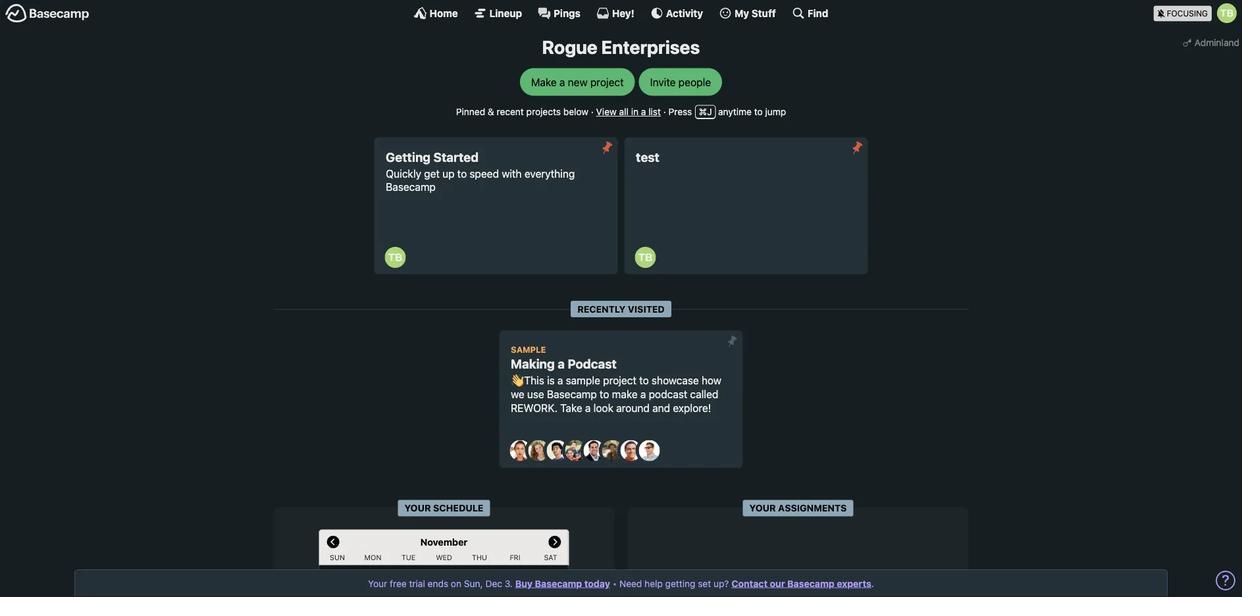 Task type: locate. For each thing, give the bounding box(es) containing it.
basecamp
[[386, 181, 436, 193], [547, 388, 597, 400], [535, 578, 582, 589], [788, 578, 835, 589]]

a up around
[[641, 388, 646, 400]]

· left view
[[591, 106, 594, 117]]

annie bryan image
[[510, 440, 531, 461]]

test
[[636, 150, 660, 164]]

november
[[420, 537, 468, 548]]

1 · from the left
[[591, 106, 594, 117]]

find
[[808, 7, 829, 19]]

hey!
[[612, 7, 635, 19]]

stuff
[[752, 7, 776, 19]]

use
[[527, 388, 544, 400]]

·
[[591, 106, 594, 117], [664, 106, 666, 117]]

1 horizontal spatial tim burton image
[[635, 247, 656, 268]]

focusing button
[[1154, 0, 1243, 26]]

in
[[631, 106, 639, 117]]

your left assignments
[[750, 503, 776, 514]]

invite people link
[[639, 68, 723, 96]]

victor cooper image
[[639, 440, 660, 461]]

3.
[[505, 578, 513, 589]]

2 tim burton image from the left
[[635, 247, 656, 268]]

test link
[[625, 137, 868, 274]]

find button
[[792, 7, 829, 20]]

project right new
[[591, 76, 624, 88]]

your assignments
[[750, 503, 847, 514]]

new
[[568, 76, 588, 88]]

sat
[[544, 554, 557, 562]]

· right list
[[664, 106, 666, 117]]

podcast
[[568, 357, 617, 371]]

up?
[[714, 578, 729, 589]]

None submit
[[597, 137, 618, 158], [847, 137, 868, 158], [722, 331, 743, 352], [597, 137, 618, 158], [847, 137, 868, 158], [722, 331, 743, 352]]

called
[[690, 388, 719, 400]]

people
[[679, 76, 711, 88]]

0 horizontal spatial tim burton image
[[385, 247, 406, 268]]

experts
[[837, 578, 872, 589]]

a right the making
[[558, 357, 565, 371]]

podcast
[[649, 388, 688, 400]]

take
[[561, 402, 583, 414]]

everything
[[525, 167, 575, 180]]

0 horizontal spatial ·
[[591, 106, 594, 117]]

1 horizontal spatial your
[[405, 503, 431, 514]]

project inside sample making a podcast 👋 this is a sample project to showcase how we use basecamp to make a podcast called rework. take a look around and explore!
[[603, 374, 637, 387]]

sample making a podcast 👋 this is a sample project to showcase how we use basecamp to make a podcast called rework. take a look around and explore!
[[511, 345, 722, 414]]

your for your schedule
[[405, 503, 431, 514]]

on
[[451, 578, 462, 589]]

your
[[405, 503, 431, 514], [750, 503, 776, 514], [368, 578, 387, 589]]

sun
[[330, 554, 345, 562]]

basecamp up the take
[[547, 388, 597, 400]]

invite people
[[650, 76, 711, 88]]

a right is
[[558, 374, 563, 387]]

today
[[585, 578, 610, 589]]

basecamp down quickly
[[386, 181, 436, 193]]

showcase
[[652, 374, 699, 387]]

recently
[[578, 304, 626, 315]]

project up make
[[603, 374, 637, 387]]

my stuff
[[735, 7, 776, 19]]

getting started quickly get up to speed with everything basecamp
[[386, 150, 575, 193]]

.
[[872, 578, 874, 589]]

2 horizontal spatial your
[[750, 503, 776, 514]]

my
[[735, 7, 749, 19]]

up
[[443, 167, 455, 180]]

0 horizontal spatial your
[[368, 578, 387, 589]]

get
[[424, 167, 440, 180]]

around
[[616, 402, 650, 414]]

rogue
[[542, 36, 598, 58]]

hey! button
[[597, 7, 635, 20]]

buy basecamp today link
[[515, 578, 610, 589]]

look
[[594, 402, 614, 414]]

focusing
[[1167, 9, 1208, 18]]

pings button
[[538, 7, 581, 20]]

your left "free" on the left of the page
[[368, 578, 387, 589]]

rework.
[[511, 402, 558, 414]]

is
[[547, 374, 555, 387]]

1 tim burton image from the left
[[385, 247, 406, 268]]

contact
[[732, 578, 768, 589]]

tim burton image
[[1218, 3, 1237, 23]]

a
[[560, 76, 565, 88], [641, 106, 646, 117], [558, 357, 565, 371], [558, 374, 563, 387], [641, 388, 646, 400], [585, 402, 591, 414]]

below
[[564, 106, 589, 117]]

contact our basecamp experts link
[[732, 578, 872, 589]]

your for your assignments
[[750, 503, 776, 514]]

1 horizontal spatial ·
[[664, 106, 666, 117]]

tim burton image
[[385, 247, 406, 268], [635, 247, 656, 268]]

your left schedule
[[405, 503, 431, 514]]

nicole katz image
[[602, 440, 623, 461]]

all
[[619, 106, 629, 117]]

to
[[754, 106, 763, 117], [457, 167, 467, 180], [640, 374, 649, 387], [600, 388, 609, 400]]

pings
[[554, 7, 581, 19]]

steve marsh image
[[621, 440, 642, 461]]

pinned
[[456, 106, 485, 117]]

getting
[[386, 150, 431, 164]]

1 vertical spatial project
[[603, 374, 637, 387]]

dec
[[486, 578, 502, 589]]

schedule
[[433, 503, 484, 514]]

press
[[669, 106, 692, 117]]

j
[[707, 106, 712, 117]]

project
[[591, 76, 624, 88], [603, 374, 637, 387]]

to right 'up'
[[457, 167, 467, 180]]



Task type: describe. For each thing, give the bounding box(es) containing it.
👋
[[511, 374, 522, 387]]

invite
[[650, 76, 676, 88]]

jennifer young image
[[565, 440, 586, 461]]

to up podcast
[[640, 374, 649, 387]]

josh fiske image
[[584, 440, 605, 461]]

make
[[612, 388, 638, 400]]

ends
[[428, 578, 449, 589]]

your schedule
[[405, 503, 484, 514]]

rogue enterprises
[[542, 36, 700, 58]]

help
[[645, 578, 663, 589]]

basecamp inside sample making a podcast 👋 this is a sample project to showcase how we use basecamp to make a podcast called rework. take a look around and explore!
[[547, 388, 597, 400]]

activity
[[666, 7, 703, 19]]

projects
[[527, 106, 561, 117]]

jared davis image
[[547, 440, 568, 461]]

main element
[[0, 0, 1243, 26]]

lineup link
[[474, 7, 522, 20]]

jump
[[765, 106, 786, 117]]

cheryl walters image
[[528, 440, 550, 461]]

a left new
[[560, 76, 565, 88]]

· press
[[664, 106, 692, 117]]

make a new project link
[[520, 68, 635, 96]]

to inside 'getting started quickly get up to speed with everything basecamp'
[[457, 167, 467, 180]]

started
[[434, 150, 479, 164]]

mon
[[365, 554, 382, 562]]

to left jump
[[754, 106, 763, 117]]

sample
[[511, 345, 546, 354]]

visited
[[628, 304, 665, 315]]

your free trial ends on sun, dec  3. buy basecamp today • need help getting set up? contact our basecamp experts .
[[368, 578, 874, 589]]

home
[[430, 7, 458, 19]]

basecamp down sat
[[535, 578, 582, 589]]

my stuff button
[[719, 7, 776, 20]]

trial
[[409, 578, 425, 589]]

how
[[702, 374, 722, 387]]

enterprises
[[602, 36, 700, 58]]

•
[[613, 578, 617, 589]]

⌘
[[699, 106, 707, 117]]

tue
[[402, 554, 416, 562]]

recently visited
[[578, 304, 665, 315]]

making
[[511, 357, 555, 371]]

sample
[[566, 374, 600, 387]]

recent
[[497, 106, 524, 117]]

explore!
[[673, 402, 711, 414]]

to up look
[[600, 388, 609, 400]]

activity link
[[650, 7, 703, 20]]

0 vertical spatial project
[[591, 76, 624, 88]]

speed
[[470, 167, 499, 180]]

a right "in" on the right top of page
[[641, 106, 646, 117]]

free
[[390, 578, 407, 589]]

need
[[620, 578, 642, 589]]

tim burton image inside test link
[[635, 247, 656, 268]]

switch accounts image
[[5, 3, 90, 24]]

this
[[524, 374, 545, 387]]

a left look
[[585, 402, 591, 414]]

⌘ j anytime to jump
[[699, 106, 786, 117]]

basecamp right our
[[788, 578, 835, 589]]

home link
[[414, 7, 458, 20]]

lineup
[[490, 7, 522, 19]]

buy
[[515, 578, 533, 589]]

adminland
[[1195, 37, 1240, 48]]

pinned & recent projects below · view all in a list
[[456, 106, 661, 117]]

set
[[698, 578, 711, 589]]

getting
[[666, 578, 696, 589]]

2 · from the left
[[664, 106, 666, 117]]

fri
[[510, 554, 521, 562]]

basecamp inside 'getting started quickly get up to speed with everything basecamp'
[[386, 181, 436, 193]]

view all in a list link
[[596, 106, 661, 117]]

view
[[596, 106, 617, 117]]

our
[[770, 578, 785, 589]]

make
[[531, 76, 557, 88]]

sun,
[[464, 578, 483, 589]]

anytime
[[718, 106, 752, 117]]

thu
[[472, 554, 487, 562]]

adminland link
[[1181, 33, 1243, 52]]

with
[[502, 167, 522, 180]]

assignments
[[778, 503, 847, 514]]

make a new project
[[531, 76, 624, 88]]



Task type: vqa. For each thing, say whether or not it's contained in the screenshot.
Docs
no



